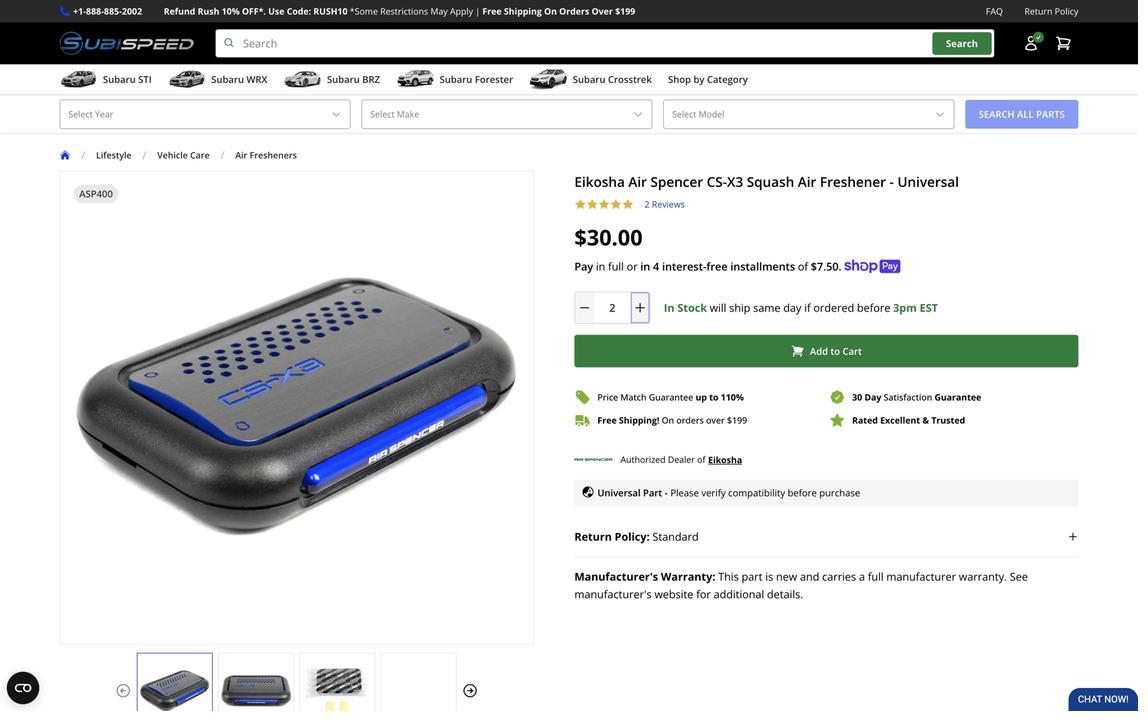 Task type: locate. For each thing, give the bounding box(es) containing it.
1 horizontal spatial full
[[869, 570, 884, 584]]

of inside authorized dealer of eikosha
[[698, 454, 706, 466]]

Select Year button
[[60, 100, 351, 129]]

to right the up
[[710, 392, 719, 404]]

website
[[655, 587, 694, 602]]

air right squash
[[798, 173, 817, 191]]

$199
[[616, 5, 636, 17]]

0 vertical spatial universal
[[898, 173, 960, 191]]

0 horizontal spatial free
[[483, 5, 502, 17]]

subaru left wrx
[[211, 73, 244, 86]]

part
[[644, 487, 663, 500]]

air fresheners
[[235, 149, 297, 161]]

1 horizontal spatial star image
[[622, 199, 634, 211]]

carries
[[823, 570, 857, 584]]

of
[[799, 259, 809, 274], [698, 454, 706, 466]]

subaru left sti
[[103, 73, 136, 86]]

universal
[[898, 173, 960, 191], [598, 487, 641, 500]]

2 guarantee from the left
[[935, 392, 982, 404]]

0 vertical spatial eikosha
[[575, 173, 625, 191]]

1 horizontal spatial in
[[641, 259, 651, 274]]

shop by category button
[[669, 67, 748, 94]]

eikosha inside authorized dealer of eikosha
[[709, 454, 743, 466]]

3 asp400 eikosha air spencer cs-x3 squash air freshener - universal, image from the left
[[300, 668, 375, 712]]

0 horizontal spatial guarantee
[[649, 392, 694, 404]]

manufacturer's
[[575, 587, 652, 602]]

free right |
[[483, 5, 502, 17]]

a subaru forester thumbnail image image
[[397, 69, 435, 90]]

of left $7.50
[[799, 259, 809, 274]]

decrement image
[[578, 301, 592, 315]]

1 vertical spatial free
[[598, 415, 617, 427]]

of right the dealer
[[698, 454, 706, 466]]

subaru inside dropdown button
[[211, 73, 244, 86]]

1 horizontal spatial -
[[890, 173, 895, 191]]

/
[[81, 148, 85, 162], [143, 148, 147, 162], [221, 148, 225, 162]]

in stock will ship same day if ordered before 3pm est
[[664, 301, 939, 315]]

subaru forester button
[[397, 67, 514, 94]]

use
[[268, 5, 285, 17]]

- right part
[[665, 487, 668, 500]]

return inside return policy link
[[1025, 5, 1053, 17]]

2 star image from the left
[[622, 199, 634, 211]]

0 horizontal spatial in
[[596, 259, 606, 274]]

please
[[671, 487, 700, 500]]

subaru left forester
[[440, 73, 473, 86]]

1 asp400 eikosha air spencer cs-x3 squash air freshener - universal, image from the left
[[138, 668, 212, 712]]

a subaru wrx thumbnail image image
[[168, 69, 206, 90]]

in right pay
[[596, 259, 606, 274]]

0 vertical spatial -
[[890, 173, 895, 191]]

1 star image from the left
[[575, 199, 587, 211]]

air
[[235, 149, 248, 161], [629, 173, 647, 191], [798, 173, 817, 191]]

4 subaru from the left
[[440, 73, 473, 86]]

0 horizontal spatial star image
[[575, 199, 587, 211]]

1 horizontal spatial return
[[1025, 5, 1053, 17]]

full
[[609, 259, 624, 274], [869, 570, 884, 584]]

return policy
[[1025, 5, 1079, 17]]

0 horizontal spatial -
[[665, 487, 668, 500]]

/ for air fresheners
[[221, 148, 225, 162]]

2 subaru from the left
[[211, 73, 244, 86]]

1 vertical spatial eikosha
[[709, 454, 743, 466]]

free shipping! on orders over $ 199
[[598, 415, 748, 427]]

guarantee
[[649, 392, 694, 404], [935, 392, 982, 404]]

1 horizontal spatial free
[[598, 415, 617, 427]]

3 / from the left
[[221, 148, 225, 162]]

2 / from the left
[[143, 148, 147, 162]]

orders
[[560, 5, 590, 17]]

1 vertical spatial universal
[[598, 487, 641, 500]]

guarantee up the 'trusted'
[[935, 392, 982, 404]]

subaru inside 'dropdown button'
[[103, 73, 136, 86]]

1 subaru from the left
[[103, 73, 136, 86]]

on left the orders
[[545, 5, 557, 17]]

full left or
[[609, 259, 624, 274]]

0 horizontal spatial full
[[609, 259, 624, 274]]

/ left "vehicle"
[[143, 148, 147, 162]]

lifestyle link
[[96, 149, 143, 161], [96, 149, 132, 161]]

to right 'add'
[[831, 345, 841, 358]]

air left fresheners
[[235, 149, 248, 161]]

price match guarantee up to 110%
[[598, 392, 744, 404]]

*some
[[350, 5, 378, 17]]

+1-888-885-2002 link
[[73, 4, 142, 18]]

match
[[621, 392, 647, 404]]

up
[[696, 392, 708, 404]]

subaru crosstrek
[[573, 73, 652, 86]]

day
[[784, 301, 802, 315]]

1 horizontal spatial to
[[831, 345, 841, 358]]

subaru for subaru brz
[[327, 73, 360, 86]]

subispeed logo image
[[60, 29, 194, 58]]

0 horizontal spatial of
[[698, 454, 706, 466]]

return left policy
[[1025, 5, 1053, 17]]

day
[[865, 392, 882, 404]]

0 horizontal spatial to
[[710, 392, 719, 404]]

1 vertical spatial full
[[869, 570, 884, 584]]

subaru sti button
[[60, 67, 152, 94]]

1 horizontal spatial /
[[143, 148, 147, 162]]

if
[[805, 301, 811, 315]]

standard
[[653, 530, 699, 544]]

vehicle care
[[157, 149, 210, 161]]

3 subaru from the left
[[327, 73, 360, 86]]

eikosha up universal part - please verify compatibility before purchase
[[709, 454, 743, 466]]

1 horizontal spatial eikosha
[[709, 454, 743, 466]]

shop
[[669, 73, 692, 86]]

0 horizontal spatial on
[[545, 5, 557, 17]]

2 asp400 eikosha air spencer cs-x3 squash air freshener - universal, image from the left
[[219, 668, 294, 712]]

eikosha link
[[709, 453, 743, 467]]

$7.50
[[811, 259, 839, 274]]

eikosha up $30.00
[[575, 173, 625, 191]]

star image left 2
[[622, 199, 634, 211]]

asp400 eikosha air spencer cs-x3 squash air freshener - universal, image
[[138, 668, 212, 712], [219, 668, 294, 712], [300, 668, 375, 712], [382, 668, 456, 712]]

free
[[707, 259, 728, 274]]

/ right home image
[[81, 148, 85, 162]]

0 vertical spatial full
[[609, 259, 624, 274]]

3 star image from the left
[[610, 199, 622, 211]]

forester
[[475, 73, 514, 86]]

over
[[707, 415, 725, 427]]

open widget image
[[7, 673, 39, 705]]

0 horizontal spatial eikosha
[[575, 173, 625, 191]]

star image up $30.00
[[575, 199, 587, 211]]

0 vertical spatial return
[[1025, 5, 1053, 17]]

manufacturer's
[[575, 570, 659, 584]]

1 horizontal spatial guarantee
[[935, 392, 982, 404]]

star image
[[587, 199, 599, 211], [599, 199, 610, 211], [610, 199, 622, 211]]

button image
[[1024, 35, 1040, 52]]

guarantee up "free shipping! on orders over $ 199"
[[649, 392, 694, 404]]

vehicle
[[157, 149, 188, 161]]

subaru left brz
[[327, 73, 360, 86]]

eikosha
[[575, 173, 625, 191], [709, 454, 743, 466]]

1 vertical spatial return
[[575, 530, 612, 544]]

10%
[[222, 5, 240, 17]]

in left 4
[[641, 259, 651, 274]]

/ right the care
[[221, 148, 225, 162]]

5 subaru from the left
[[573, 73, 606, 86]]

see
[[1011, 570, 1029, 584]]

return
[[1025, 5, 1053, 17], [575, 530, 612, 544]]

eikosha image
[[575, 451, 613, 470]]

by
[[694, 73, 705, 86]]

subaru
[[103, 73, 136, 86], [211, 73, 244, 86], [327, 73, 360, 86], [440, 73, 473, 86], [573, 73, 606, 86]]

search input field
[[215, 29, 995, 58]]

satisfaction
[[884, 392, 933, 404]]

verify
[[702, 487, 726, 500]]

4
[[654, 259, 660, 274]]

orders
[[677, 415, 704, 427]]

- right freshener
[[890, 173, 895, 191]]

purchase
[[820, 487, 861, 500]]

1 vertical spatial of
[[698, 454, 706, 466]]

pay in full or in 4 interest-free installments of $7.50 .
[[575, 259, 842, 274]]

0 vertical spatial before
[[858, 301, 891, 315]]

1 vertical spatial to
[[710, 392, 719, 404]]

before left 3pm
[[858, 301, 891, 315]]

2 horizontal spatial /
[[221, 148, 225, 162]]

1 vertical spatial on
[[662, 415, 675, 427]]

-
[[890, 173, 895, 191], [665, 487, 668, 500]]

lifestyle
[[96, 149, 132, 161]]

1 horizontal spatial before
[[858, 301, 891, 315]]

free
[[483, 5, 502, 17], [598, 415, 617, 427]]

1 horizontal spatial of
[[799, 259, 809, 274]]

0 horizontal spatial /
[[81, 148, 85, 162]]

1 vertical spatial -
[[665, 487, 668, 500]]

subaru down search input field at the top of page
[[573, 73, 606, 86]]

free down price
[[598, 415, 617, 427]]

on left orders
[[662, 415, 675, 427]]

policy
[[1056, 5, 1079, 17]]

full right a
[[869, 570, 884, 584]]

vehicle care link
[[157, 149, 221, 161], [157, 149, 210, 161]]

subaru for subaru wrx
[[211, 73, 244, 86]]

wrx
[[247, 73, 268, 86]]

return policy link
[[1025, 4, 1079, 18]]

0 horizontal spatial return
[[575, 530, 612, 544]]

1 in from the left
[[596, 259, 606, 274]]

new
[[777, 570, 798, 584]]

this part is new and carries a full manufacturer warranty. see manufacturer's website for additional details.
[[575, 570, 1029, 602]]

2 horizontal spatial air
[[798, 173, 817, 191]]

full inside this part is new and carries a full manufacturer warranty. see manufacturer's website for additional details.
[[869, 570, 884, 584]]

1 guarantee from the left
[[649, 392, 694, 404]]

a
[[860, 570, 866, 584]]

None number field
[[575, 292, 651, 324]]

0 horizontal spatial before
[[788, 487, 817, 500]]

increment image
[[634, 301, 647, 315]]

for
[[697, 587, 711, 602]]

/ for vehicle care
[[143, 148, 147, 162]]

1 / from the left
[[81, 148, 85, 162]]

installments
[[731, 259, 796, 274]]

0 vertical spatial to
[[831, 345, 841, 358]]

subaru for subaru sti
[[103, 73, 136, 86]]

air up 2
[[629, 173, 647, 191]]

subaru for subaru forester
[[440, 73, 473, 86]]

return left policy: at the bottom of the page
[[575, 530, 612, 544]]

before left purchase
[[788, 487, 817, 500]]

30
[[853, 392, 863, 404]]

to inside button
[[831, 345, 841, 358]]

$30.00
[[575, 223, 643, 252]]

2 star image from the left
[[599, 199, 610, 211]]

1 vertical spatial before
[[788, 487, 817, 500]]

over
[[592, 5, 613, 17]]

compatibility
[[729, 487, 786, 500]]

4 asp400 eikosha air spencer cs-x3 squash air freshener - universal, image from the left
[[382, 668, 456, 712]]

subaru wrx
[[211, 73, 268, 86]]

star image
[[575, 199, 587, 211], [622, 199, 634, 211]]



Task type: vqa. For each thing, say whether or not it's contained in the screenshot.
Dress
no



Task type: describe. For each thing, give the bounding box(es) containing it.
or
[[627, 259, 638, 274]]

dealer
[[668, 454, 695, 466]]

squash
[[747, 173, 795, 191]]

1 horizontal spatial air
[[629, 173, 647, 191]]

rush10
[[314, 5, 348, 17]]

0 horizontal spatial air
[[235, 149, 248, 161]]

off*.
[[242, 5, 266, 17]]

return for return policy
[[1025, 5, 1053, 17]]

code:
[[287, 5, 311, 17]]

authorized
[[621, 454, 666, 466]]

manufacturer's warranty:
[[575, 570, 716, 584]]

|
[[476, 5, 480, 17]]

.
[[839, 259, 842, 274]]

1 horizontal spatial on
[[662, 415, 675, 427]]

a subaru crosstrek thumbnail image image
[[530, 69, 568, 90]]

asp400
[[79, 187, 113, 200]]

fresheners
[[250, 149, 297, 161]]

warranty:
[[661, 570, 716, 584]]

rush
[[198, 5, 220, 17]]

&
[[923, 415, 930, 427]]

care
[[190, 149, 210, 161]]

cs-
[[707, 173, 728, 191]]

refund
[[164, 5, 195, 17]]

add
[[811, 345, 829, 358]]

$
[[728, 415, 733, 427]]

search
[[947, 37, 979, 50]]

select make image
[[633, 109, 644, 120]]

shop pay image
[[845, 260, 901, 274]]

spencer
[[651, 173, 704, 191]]

rated
[[853, 415, 879, 427]]

apply
[[450, 5, 473, 17]]

return for return policy: standard
[[575, 530, 612, 544]]

est
[[920, 301, 939, 315]]

and
[[801, 570, 820, 584]]

eikosha air spencer cs-x3 squash air freshener - universal
[[575, 173, 960, 191]]

199
[[733, 415, 748, 427]]

price
[[598, 392, 619, 404]]

0 vertical spatial of
[[799, 259, 809, 274]]

faq
[[987, 5, 1004, 17]]

2 in from the left
[[641, 259, 651, 274]]

home image
[[60, 150, 71, 161]]

search button
[[933, 32, 992, 55]]

details.
[[768, 587, 804, 602]]

reviews
[[652, 198, 685, 211]]

30 day satisfaction guarantee
[[853, 392, 982, 404]]

same
[[754, 301, 781, 315]]

freshener
[[821, 173, 887, 191]]

category
[[707, 73, 748, 86]]

a subaru sti thumbnail image image
[[60, 69, 98, 90]]

1 star image from the left
[[587, 199, 599, 211]]

+1-
[[73, 5, 86, 17]]

may
[[431, 5, 448, 17]]

authorized dealer of eikosha
[[621, 454, 743, 466]]

policy:
[[615, 530, 650, 544]]

x3
[[728, 173, 744, 191]]

interest-
[[663, 259, 707, 274]]

refund rush 10% off*. use code: rush10 *some restrictions may apply | free shipping on orders over $199
[[164, 5, 636, 17]]

shop by category
[[669, 73, 748, 86]]

stock
[[678, 301, 708, 315]]

2 reviews
[[645, 198, 685, 211]]

shipping!
[[619, 415, 660, 427]]

manufacturer
[[887, 570, 957, 584]]

additional
[[714, 587, 765, 602]]

this
[[719, 570, 739, 584]]

2
[[645, 198, 650, 211]]

add to cart
[[811, 345, 863, 358]]

1 horizontal spatial universal
[[898, 173, 960, 191]]

go to right image image
[[462, 683, 479, 700]]

/ for lifestyle
[[81, 148, 85, 162]]

select model image
[[935, 109, 946, 120]]

cart
[[843, 345, 863, 358]]

0 vertical spatial on
[[545, 5, 557, 17]]

brz
[[363, 73, 380, 86]]

+1-888-885-2002
[[73, 5, 142, 17]]

select year image
[[331, 109, 342, 120]]

0 vertical spatial free
[[483, 5, 502, 17]]

faq link
[[987, 4, 1004, 18]]

shipping
[[504, 5, 542, 17]]

return policy: standard
[[575, 530, 699, 544]]

888-
[[86, 5, 104, 17]]

Select Model button
[[664, 100, 955, 129]]

Select Make button
[[362, 100, 653, 129]]

subaru wrx button
[[168, 67, 268, 94]]

subaru for subaru crosstrek
[[573, 73, 606, 86]]

part
[[742, 570, 763, 584]]

trusted
[[932, 415, 966, 427]]

subaru sti
[[103, 73, 152, 86]]

ordered
[[814, 301, 855, 315]]

a subaru brz thumbnail image image
[[284, 69, 322, 90]]

0 horizontal spatial universal
[[598, 487, 641, 500]]

2002
[[122, 5, 142, 17]]

warranty.
[[960, 570, 1008, 584]]

restrictions
[[380, 5, 429, 17]]



